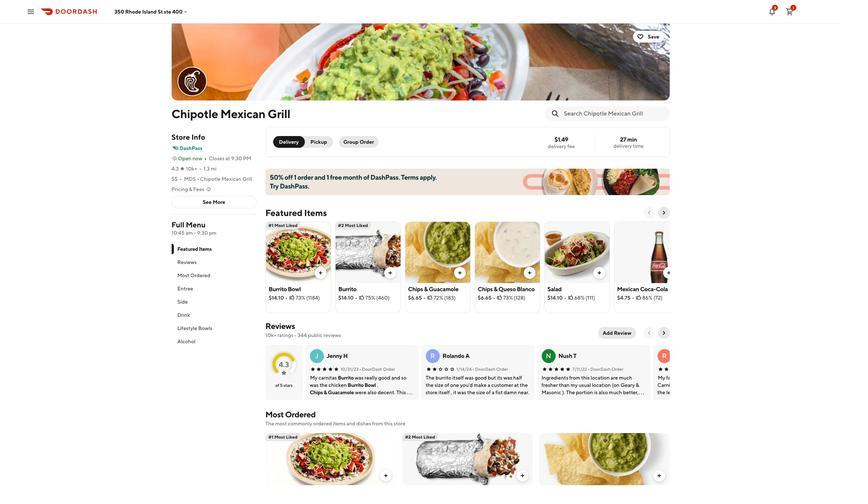 Task type: locate. For each thing, give the bounding box(es) containing it.
burrito bowl image
[[266, 222, 331, 283], [266, 433, 396, 486]]

chips & queso blanco image
[[475, 222, 540, 283]]

add item to cart image
[[318, 270, 324, 276], [387, 270, 393, 276], [457, 270, 463, 276], [527, 270, 533, 276], [597, 270, 602, 276], [666, 270, 672, 276], [520, 473, 526, 479], [657, 473, 663, 479]]

chips & guacamole image
[[405, 222, 470, 283], [539, 433, 670, 486]]

mexican coca-cola image
[[615, 222, 679, 283]]

0 vertical spatial chips & guacamole image
[[405, 222, 470, 283]]

burrito image
[[336, 222, 401, 283], [402, 433, 533, 486]]

chipotle mexican grill image
[[172, 23, 670, 101], [178, 68, 206, 95]]

0 vertical spatial burrito image
[[336, 222, 401, 283]]

None radio
[[273, 136, 305, 148], [300, 136, 333, 148], [273, 136, 305, 148], [300, 136, 333, 148]]

open menu image
[[26, 7, 35, 16]]

1 horizontal spatial chips & guacamole image
[[539, 433, 670, 486]]

order methods option group
[[273, 136, 333, 148]]

heading
[[266, 207, 327, 219]]

notification bell image
[[768, 7, 777, 16]]

next button of carousel image
[[661, 210, 667, 216]]

1 vertical spatial burrito image
[[402, 433, 533, 486]]



Task type: describe. For each thing, give the bounding box(es) containing it.
Item Search search field
[[564, 110, 664, 118]]

add item to cart image
[[383, 473, 389, 479]]

0 horizontal spatial burrito image
[[336, 222, 401, 283]]

previous image
[[646, 330, 652, 336]]

0 vertical spatial burrito bowl image
[[266, 222, 331, 283]]

salad image
[[545, 222, 610, 283]]

0 horizontal spatial chips & guacamole image
[[405, 222, 470, 283]]

1 vertical spatial burrito bowl image
[[266, 433, 396, 486]]

next image
[[661, 330, 667, 336]]

previous button of carousel image
[[646, 210, 652, 216]]

1 items, open order cart image
[[786, 7, 795, 16]]

1 horizontal spatial burrito image
[[402, 433, 533, 486]]

1 vertical spatial chips & guacamole image
[[539, 433, 670, 486]]



Task type: vqa. For each thing, say whether or not it's contained in the screenshot.
'SALAD' Image's Add item to cart icon
yes



